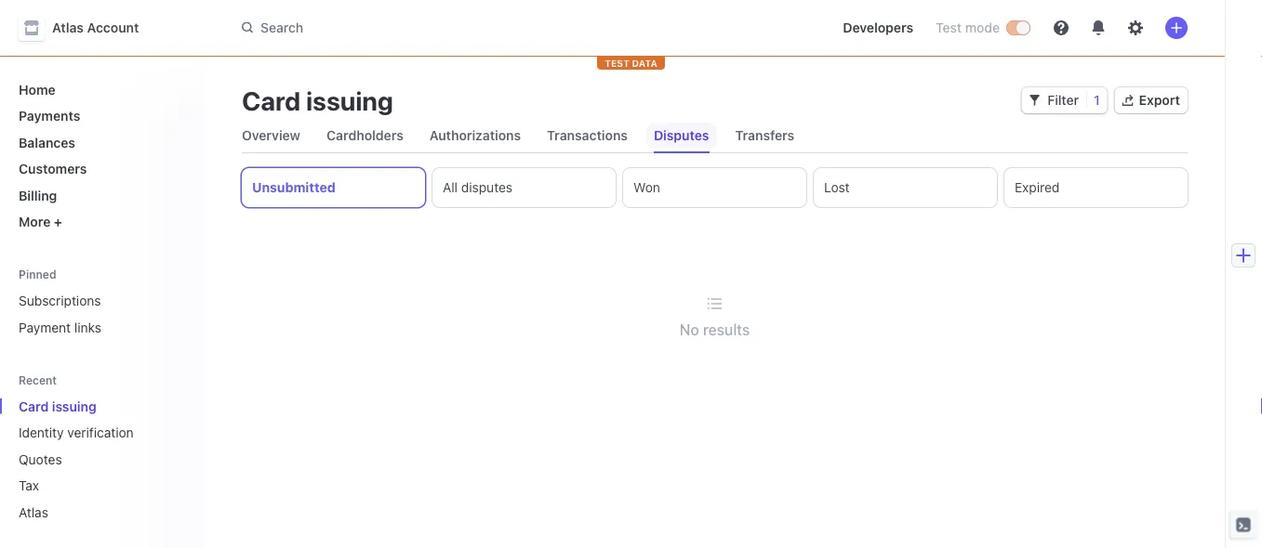 Task type: locate. For each thing, give the bounding box(es) containing it.
payment
[[19, 320, 71, 335]]

1 horizontal spatial card
[[242, 85, 301, 116]]

developers link
[[836, 13, 921, 43]]

Search search field
[[231, 11, 755, 45]]

0 horizontal spatial card issuing
[[19, 399, 96, 414]]

1 vertical spatial card
[[19, 399, 49, 414]]

overview
[[242, 128, 300, 143]]

authorizations link
[[422, 123, 528, 149]]

subscriptions link
[[11, 286, 190, 316]]

issuing up identity verification
[[52, 399, 96, 414]]

unsubmitted button
[[242, 168, 425, 207]]

issuing inside recent element
[[52, 399, 96, 414]]

1 vertical spatial issuing
[[52, 399, 96, 414]]

home
[[19, 82, 55, 97]]

atlas down tax
[[19, 505, 48, 520]]

authorizations
[[430, 128, 521, 143]]

svg image
[[1029, 95, 1040, 106]]

tax link
[[11, 471, 164, 501]]

0 horizontal spatial card
[[19, 399, 49, 414]]

payments
[[19, 108, 80, 124]]

0 vertical spatial tab list
[[234, 119, 1188, 153]]

identity
[[19, 426, 64, 441]]

0 vertical spatial atlas
[[52, 20, 84, 35]]

issuing up cardholders
[[306, 85, 393, 116]]

tab list down disputes link on the right top of the page
[[242, 168, 1188, 207]]

disputes
[[461, 180, 513, 195]]

1 horizontal spatial atlas
[[52, 20, 84, 35]]

pinned element
[[11, 286, 190, 343]]

0 vertical spatial issuing
[[306, 85, 393, 116]]

payments link
[[11, 101, 190, 131]]

1 vertical spatial tab list
[[242, 168, 1188, 207]]

account
[[87, 20, 139, 35]]

expired
[[1015, 180, 1060, 195]]

export button
[[1115, 87, 1188, 113]]

transfers link
[[728, 123, 802, 149]]

card
[[242, 85, 301, 116], [19, 399, 49, 414]]

1 vertical spatial card issuing
[[19, 399, 96, 414]]

card issuing up overview
[[242, 85, 393, 116]]

atlas left account
[[52, 20, 84, 35]]

card issuing up identity
[[19, 399, 96, 414]]

customers link
[[11, 154, 190, 184]]

balances
[[19, 135, 75, 150]]

transfers
[[735, 128, 795, 143]]

no results
[[680, 321, 750, 339]]

payment links
[[19, 320, 101, 335]]

atlas for atlas account
[[52, 20, 84, 35]]

recent
[[19, 374, 57, 387]]

card up overview
[[242, 85, 301, 116]]

tab list
[[234, 119, 1188, 153], [242, 168, 1188, 207]]

export
[[1139, 93, 1180, 108]]

quotes link
[[11, 445, 164, 475]]

1 horizontal spatial card issuing
[[242, 85, 393, 116]]

help image
[[1054, 20, 1069, 35]]

tab list containing unsubmitted
[[242, 168, 1188, 207]]

more
[[19, 214, 51, 230]]

atlas inside button
[[52, 20, 84, 35]]

balances link
[[11, 127, 190, 158]]

0 horizontal spatial issuing
[[52, 399, 96, 414]]

all
[[443, 180, 458, 195]]

atlas link
[[11, 498, 164, 528]]

search
[[260, 20, 303, 35]]

identity verification link
[[11, 418, 164, 448]]

1 vertical spatial atlas
[[19, 505, 48, 520]]

billing link
[[11, 180, 190, 211]]

all disputes button
[[433, 168, 616, 207]]

0 horizontal spatial atlas
[[19, 505, 48, 520]]

developers
[[843, 20, 913, 35]]

more +
[[19, 214, 62, 230]]

0 vertical spatial card issuing
[[242, 85, 393, 116]]

identity verification
[[19, 426, 134, 441]]

card issuing link
[[11, 392, 164, 422]]

recent navigation links element
[[0, 373, 205, 528]]

filter
[[1048, 93, 1079, 108]]

payment links link
[[11, 313, 190, 343]]

atlas inside recent element
[[19, 505, 48, 520]]

all disputes
[[443, 180, 513, 195]]

card issuing
[[242, 85, 393, 116], [19, 399, 96, 414]]

links
[[74, 320, 101, 335]]

issuing
[[306, 85, 393, 116], [52, 399, 96, 414]]

disputes
[[654, 128, 709, 143]]

expired button
[[1005, 168, 1188, 207]]

card down recent
[[19, 399, 49, 414]]

1
[[1094, 93, 1100, 108]]

1 horizontal spatial issuing
[[306, 85, 393, 116]]

tab list up won button
[[234, 119, 1188, 153]]

atlas
[[52, 20, 84, 35], [19, 505, 48, 520]]

mode
[[965, 20, 1000, 35]]

customers
[[19, 161, 87, 177]]

test
[[936, 20, 962, 35]]



Task type: describe. For each thing, give the bounding box(es) containing it.
tab list containing overview
[[234, 119, 1188, 153]]

subscriptions
[[19, 293, 101, 309]]

core navigation links element
[[11, 74, 190, 237]]

lost button
[[814, 168, 997, 207]]

atlas account
[[52, 20, 139, 35]]

disputes link
[[646, 123, 717, 149]]

cardholders
[[326, 128, 404, 143]]

tax
[[19, 479, 39, 494]]

test data
[[605, 58, 657, 68]]

card issuing inside recent element
[[19, 399, 96, 414]]

won
[[633, 180, 660, 195]]

recent element
[[0, 392, 205, 528]]

data
[[632, 58, 657, 68]]

unsubmitted
[[252, 180, 336, 195]]

overview link
[[234, 123, 308, 149]]

lost
[[824, 180, 850, 195]]

cardholders link
[[319, 123, 411, 149]]

results
[[703, 321, 750, 339]]

disputes tab
[[646, 119, 717, 153]]

atlas for atlas
[[19, 505, 48, 520]]

home link
[[11, 74, 190, 105]]

test mode
[[936, 20, 1000, 35]]

pinned
[[19, 268, 56, 281]]

atlas account button
[[19, 15, 158, 41]]

verification
[[67, 426, 134, 441]]

transactions link
[[540, 123, 635, 149]]

billing
[[19, 188, 57, 203]]

quotes
[[19, 452, 62, 467]]

settings image
[[1128, 20, 1143, 35]]

pinned navigation links element
[[11, 267, 190, 343]]

no
[[680, 321, 699, 339]]

test
[[605, 58, 630, 68]]

transactions
[[547, 128, 628, 143]]

card inside card issuing link
[[19, 399, 49, 414]]

Search text field
[[231, 11, 755, 45]]

0 vertical spatial card
[[242, 85, 301, 116]]

won button
[[623, 168, 806, 207]]

+
[[54, 214, 62, 230]]



Task type: vqa. For each thing, say whether or not it's contained in the screenshot.
"Invoices" to the right
no



